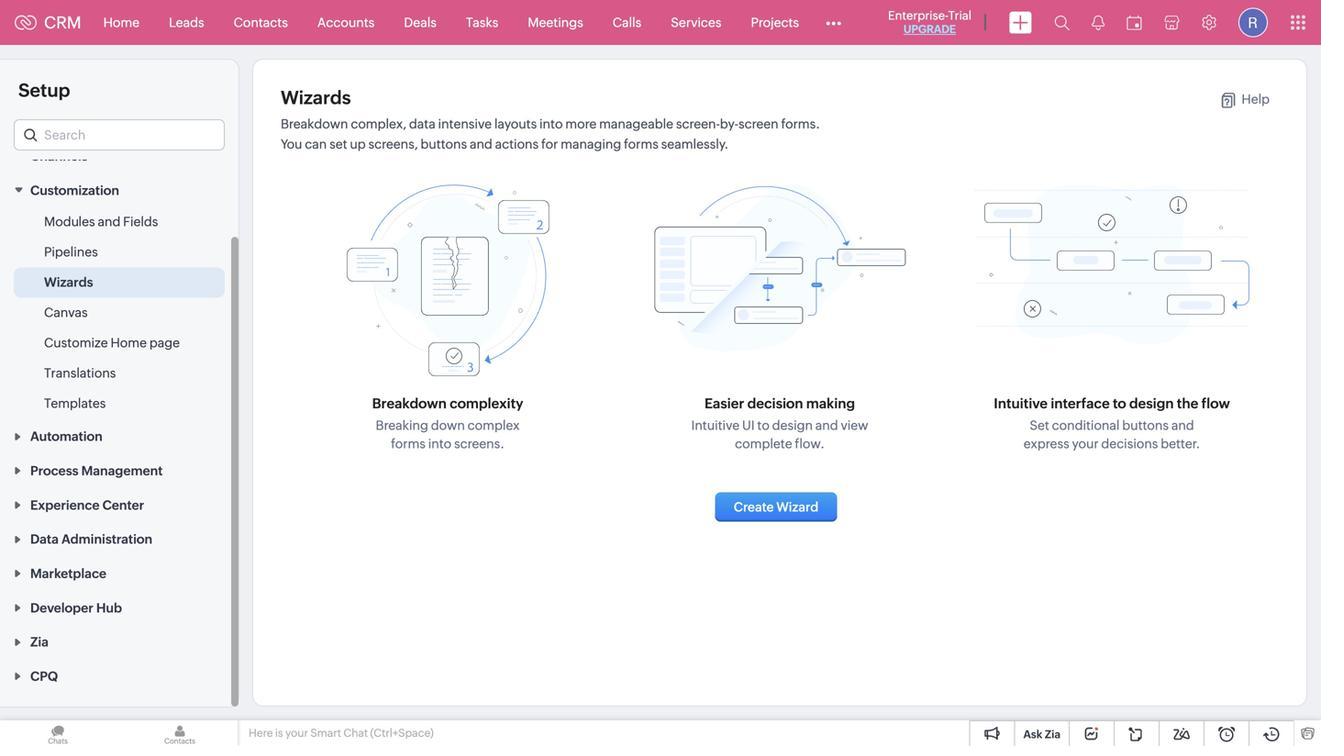 Task type: vqa. For each thing, say whether or not it's contained in the screenshot.
Modified By's Mon,
no



Task type: describe. For each thing, give the bounding box(es) containing it.
create
[[734, 500, 774, 515]]

cpq button
[[0, 659, 239, 693]]

breakdown for complexity
[[372, 396, 447, 412]]

complex,
[[351, 117, 407, 131]]

buttons inside intuitive interface to design the flow set conditional buttons and express your decisions better.
[[1123, 418, 1169, 433]]

data administration
[[30, 532, 152, 547]]

experience center
[[30, 498, 144, 513]]

here is your smart chat (ctrl+space)
[[249, 727, 434, 739]]

and inside intuitive interface to design the flow set conditional buttons and express your decisions better.
[[1172, 418, 1195, 433]]

forms inside breakdown complex, data intensive layouts into more manageable screen-by-screen forms. you can set up screens, buttons and actions for managing forms seamlessly.
[[624, 137, 659, 151]]

deals link
[[389, 0, 452, 45]]

templates
[[44, 396, 106, 411]]

screen-
[[676, 117, 720, 131]]

upgrade
[[904, 23, 957, 35]]

design inside easier decision making intuitive ui to design and view complete flow.
[[773, 418, 813, 433]]

process management
[[30, 464, 163, 478]]

modules and fields link
[[44, 212, 158, 231]]

create menu image
[[1010, 11, 1033, 34]]

conditional
[[1053, 418, 1120, 433]]

actions
[[495, 137, 539, 151]]

1 horizontal spatial wizards
[[281, 87, 351, 108]]

for
[[542, 137, 558, 151]]

making
[[807, 396, 856, 412]]

and inside breakdown complex, data intensive layouts into more manageable screen-by-screen forms. you can set up screens, buttons and actions for managing forms seamlessly.
[[470, 137, 493, 151]]

customization region
[[0, 207, 239, 419]]

set
[[1030, 418, 1050, 433]]

to inside intuitive interface to design the flow set conditional buttons and express your decisions better.
[[1113, 396, 1127, 412]]

contacts
[[234, 15, 288, 30]]

breakdown for complex,
[[281, 117, 348, 131]]

by-
[[720, 117, 739, 131]]

1 horizontal spatial zia
[[1045, 728, 1061, 741]]

wizards inside customization region
[[44, 275, 93, 289]]

calls
[[613, 15, 642, 30]]

flow
[[1202, 396, 1231, 412]]

data
[[30, 532, 59, 547]]

and inside easier decision making intuitive ui to design and view complete flow.
[[816, 418, 839, 433]]

into inside breakdown complex, data intensive layouts into more manageable screen-by-screen forms. you can set up screens, buttons and actions for managing forms seamlessly.
[[540, 117, 563, 131]]

calendar image
[[1127, 15, 1143, 30]]

customization
[[30, 183, 119, 198]]

meetings
[[528, 15, 584, 30]]

meetings link
[[513, 0, 598, 45]]

here
[[249, 727, 273, 739]]

channels
[[30, 149, 88, 163]]

your inside intuitive interface to design the flow set conditional buttons and express your decisions better.
[[1073, 436, 1099, 451]]

intuitive inside easier decision making intuitive ui to design and view complete flow.
[[692, 418, 740, 433]]

contacts image
[[122, 721, 238, 746]]

managing
[[561, 137, 622, 151]]

translations
[[44, 366, 116, 380]]

developer
[[30, 601, 93, 615]]

interface
[[1051, 396, 1110, 412]]

you
[[281, 137, 302, 151]]

tasks link
[[452, 0, 513, 45]]

the
[[1178, 396, 1199, 412]]

forms.
[[782, 117, 821, 131]]

signals element
[[1081, 0, 1116, 45]]

more
[[566, 117, 597, 131]]

home link
[[89, 0, 154, 45]]

up
[[350, 137, 366, 151]]

home inside customize home page "link"
[[111, 335, 147, 350]]

screens.
[[454, 436, 505, 451]]

data
[[409, 117, 436, 131]]

enterprise-
[[889, 9, 949, 22]]

down
[[431, 418, 465, 433]]

(ctrl+space)
[[370, 727, 434, 739]]

tasks
[[466, 15, 499, 30]]

hub
[[96, 601, 122, 615]]

canvas
[[44, 305, 88, 320]]

buttons inside breakdown complex, data intensive layouts into more manageable screen-by-screen forms. you can set up screens, buttons and actions for managing forms seamlessly.
[[421, 137, 467, 151]]

projects link
[[737, 0, 814, 45]]

intensive
[[438, 117, 492, 131]]

decisions
[[1102, 436, 1159, 451]]

Search text field
[[15, 120, 224, 150]]

easier decision making intuitive ui to design and view complete flow.
[[692, 396, 869, 451]]

enterprise-trial upgrade
[[889, 9, 972, 35]]

channels button
[[0, 138, 239, 173]]

page
[[149, 335, 180, 350]]

data administration button
[[0, 522, 239, 556]]

leads link
[[154, 0, 219, 45]]

wizards link
[[44, 273, 93, 291]]

crm link
[[15, 13, 81, 32]]

calls link
[[598, 0, 657, 45]]

design inside intuitive interface to design the flow set conditional buttons and express your decisions better.
[[1130, 396, 1175, 412]]

services
[[671, 15, 722, 30]]

home inside home link
[[103, 15, 140, 30]]

management
[[81, 464, 163, 478]]

forms inside breakdown complexity breaking down complex forms into screens.
[[391, 436, 426, 451]]

administration
[[61, 532, 152, 547]]

modules
[[44, 214, 95, 229]]

is
[[275, 727, 283, 739]]

modules and fields
[[44, 214, 158, 229]]

ask
[[1024, 728, 1043, 741]]

0 horizontal spatial your
[[286, 727, 308, 739]]



Task type: locate. For each thing, give the bounding box(es) containing it.
and inside customization region
[[98, 214, 121, 229]]

1 horizontal spatial design
[[1130, 396, 1175, 412]]

0 vertical spatial design
[[1130, 396, 1175, 412]]

1 horizontal spatial into
[[540, 117, 563, 131]]

pipelines link
[[44, 243, 98, 261]]

projects
[[751, 15, 800, 30]]

your down 'conditional'
[[1073, 436, 1099, 451]]

and down making
[[816, 418, 839, 433]]

0 vertical spatial buttons
[[421, 137, 467, 151]]

pipelines
[[44, 244, 98, 259]]

0 vertical spatial zia
[[30, 635, 49, 650]]

breakdown complexity breaking down complex forms into screens.
[[372, 396, 524, 451]]

complete
[[735, 436, 793, 451]]

deals
[[404, 15, 437, 30]]

contacts link
[[219, 0, 303, 45]]

accounts
[[317, 15, 375, 30]]

express
[[1024, 436, 1070, 451]]

complexity
[[450, 396, 524, 412]]

1 vertical spatial breakdown
[[372, 396, 447, 412]]

None field
[[14, 119, 225, 151]]

create wizard
[[734, 500, 819, 515]]

home right crm
[[103, 15, 140, 30]]

create wizard button
[[716, 492, 837, 522]]

flow.
[[795, 436, 825, 451]]

automation button
[[0, 419, 239, 453]]

easier
[[705, 396, 745, 412]]

0 horizontal spatial wizards
[[44, 275, 93, 289]]

wizards down pipelines
[[44, 275, 93, 289]]

0 horizontal spatial into
[[428, 436, 452, 451]]

accounts link
[[303, 0, 389, 45]]

ui
[[743, 418, 755, 433]]

0 vertical spatial to
[[1113, 396, 1127, 412]]

1 vertical spatial to
[[758, 418, 770, 433]]

1 horizontal spatial to
[[1113, 396, 1127, 412]]

into up for
[[540, 117, 563, 131]]

and left fields
[[98, 214, 121, 229]]

1 vertical spatial design
[[773, 418, 813, 433]]

1 horizontal spatial buttons
[[1123, 418, 1169, 433]]

design
[[1130, 396, 1175, 412], [773, 418, 813, 433]]

0 horizontal spatial breakdown
[[281, 117, 348, 131]]

intuitive up set
[[994, 396, 1048, 412]]

better.
[[1161, 436, 1201, 451]]

can
[[305, 137, 327, 151]]

chats image
[[0, 721, 116, 746]]

home
[[103, 15, 140, 30], [111, 335, 147, 350]]

zia button
[[0, 625, 239, 659]]

templates link
[[44, 394, 106, 412]]

customize home page link
[[44, 334, 180, 352]]

screens,
[[369, 137, 418, 151]]

search element
[[1044, 0, 1081, 45]]

breakdown inside breakdown complexity breaking down complex forms into screens.
[[372, 396, 447, 412]]

create menu element
[[999, 0, 1044, 45]]

signals image
[[1092, 15, 1105, 30]]

translations link
[[44, 364, 116, 382]]

and down the intensive
[[470, 137, 493, 151]]

1 horizontal spatial your
[[1073, 436, 1099, 451]]

to inside easier decision making intuitive ui to design and view complete flow.
[[758, 418, 770, 433]]

1 vertical spatial wizards
[[44, 275, 93, 289]]

into
[[540, 117, 563, 131], [428, 436, 452, 451]]

services link
[[657, 0, 737, 45]]

your
[[1073, 436, 1099, 451], [286, 727, 308, 739]]

breakdown up can
[[281, 117, 348, 131]]

zia up cpq
[[30, 635, 49, 650]]

1 vertical spatial your
[[286, 727, 308, 739]]

1 vertical spatial home
[[111, 335, 147, 350]]

profile element
[[1228, 0, 1280, 45]]

wizards up can
[[281, 87, 351, 108]]

canvas link
[[44, 303, 88, 322]]

logo image
[[15, 15, 37, 30]]

1 horizontal spatial forms
[[624, 137, 659, 151]]

your right is
[[286, 727, 308, 739]]

complex
[[468, 418, 520, 433]]

fields
[[123, 214, 158, 229]]

help
[[1242, 92, 1270, 106]]

breakdown complex, data intensive layouts into more manageable screen-by-screen forms. you can set up screens, buttons and actions for managing forms seamlessly.
[[281, 117, 821, 151]]

marketplace
[[30, 566, 107, 581]]

screen
[[739, 117, 779, 131]]

buttons up decisions
[[1123, 418, 1169, 433]]

cpq
[[30, 669, 58, 684]]

1 vertical spatial zia
[[1045, 728, 1061, 741]]

automation
[[30, 429, 103, 444]]

decision
[[748, 396, 804, 412]]

zia inside dropdown button
[[30, 635, 49, 650]]

forms
[[624, 137, 659, 151], [391, 436, 426, 451]]

1 vertical spatial intuitive
[[692, 418, 740, 433]]

process management button
[[0, 453, 239, 487]]

smart
[[311, 727, 341, 739]]

wizard
[[777, 500, 819, 515]]

manageable
[[600, 117, 674, 131]]

and up better.
[[1172, 418, 1195, 433]]

1 horizontal spatial intuitive
[[994, 396, 1048, 412]]

0 vertical spatial breakdown
[[281, 117, 348, 131]]

intuitive interface to design the flow set conditional buttons and express your decisions better.
[[994, 396, 1231, 451]]

1 horizontal spatial breakdown
[[372, 396, 447, 412]]

leads
[[169, 15, 204, 30]]

design up flow.
[[773, 418, 813, 433]]

zia
[[30, 635, 49, 650], [1045, 728, 1061, 741]]

center
[[102, 498, 144, 513]]

into down down
[[428, 436, 452, 451]]

customize
[[44, 335, 108, 350]]

intuitive down easier
[[692, 418, 740, 433]]

trial
[[949, 9, 972, 22]]

1 vertical spatial buttons
[[1123, 418, 1169, 433]]

1 vertical spatial into
[[428, 436, 452, 451]]

breakdown inside breakdown complex, data intensive layouts into more manageable screen-by-screen forms. you can set up screens, buttons and actions for managing forms seamlessly.
[[281, 117, 348, 131]]

wizards
[[281, 87, 351, 108], [44, 275, 93, 289]]

0 vertical spatial home
[[103, 15, 140, 30]]

ask zia
[[1024, 728, 1061, 741]]

0 vertical spatial forms
[[624, 137, 659, 151]]

0 vertical spatial wizards
[[281, 87, 351, 108]]

forms down breaking
[[391, 436, 426, 451]]

search image
[[1055, 15, 1070, 30]]

marketplace button
[[0, 556, 239, 590]]

customize home page
[[44, 335, 180, 350]]

chat
[[344, 727, 368, 739]]

setup
[[18, 80, 70, 101]]

0 horizontal spatial forms
[[391, 436, 426, 451]]

home left page
[[111, 335, 147, 350]]

set
[[330, 137, 347, 151]]

to right interface
[[1113, 396, 1127, 412]]

into inside breakdown complexity breaking down complex forms into screens.
[[428, 436, 452, 451]]

to right ui
[[758, 418, 770, 433]]

view
[[841, 418, 869, 433]]

breakdown up breaking
[[372, 396, 447, 412]]

intuitive
[[994, 396, 1048, 412], [692, 418, 740, 433]]

profile image
[[1239, 8, 1269, 37]]

Other Modules field
[[814, 8, 854, 37]]

0 vertical spatial your
[[1073, 436, 1099, 451]]

experience
[[30, 498, 100, 513]]

0 horizontal spatial design
[[773, 418, 813, 433]]

0 horizontal spatial buttons
[[421, 137, 467, 151]]

0 horizontal spatial intuitive
[[692, 418, 740, 433]]

buttons
[[421, 137, 467, 151], [1123, 418, 1169, 433]]

buttons down the intensive
[[421, 137, 467, 151]]

0 vertical spatial into
[[540, 117, 563, 131]]

0 horizontal spatial zia
[[30, 635, 49, 650]]

intuitive inside intuitive interface to design the flow set conditional buttons and express your decisions better.
[[994, 396, 1048, 412]]

1 vertical spatial forms
[[391, 436, 426, 451]]

zia right ask
[[1045, 728, 1061, 741]]

to
[[1113, 396, 1127, 412], [758, 418, 770, 433]]

customization button
[[0, 173, 239, 207]]

0 vertical spatial intuitive
[[994, 396, 1048, 412]]

0 horizontal spatial to
[[758, 418, 770, 433]]

and
[[470, 137, 493, 151], [98, 214, 121, 229], [816, 418, 839, 433], [1172, 418, 1195, 433]]

forms down the manageable
[[624, 137, 659, 151]]

design left the
[[1130, 396, 1175, 412]]



